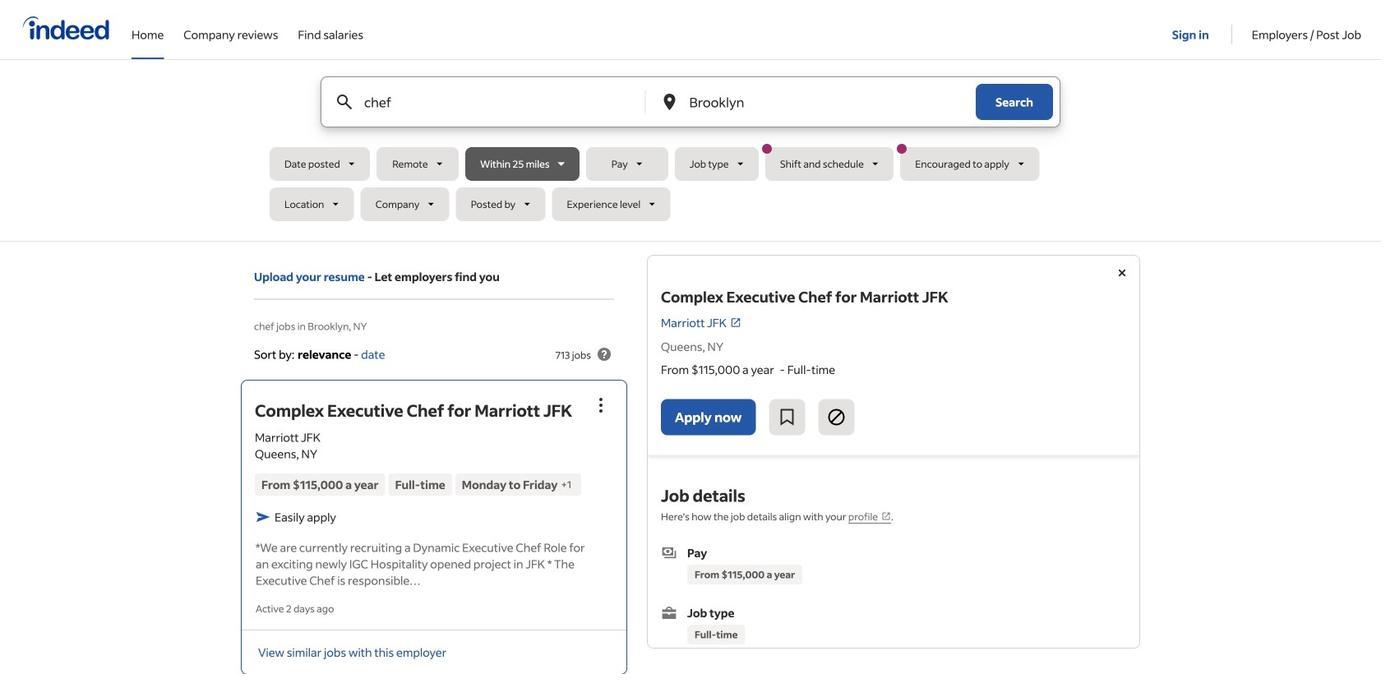 Task type: locate. For each thing, give the bounding box(es) containing it.
None search field
[[270, 76, 1112, 228]]

marriott jfk (opens in a new tab) image
[[730, 317, 742, 328]]

search: Job title, keywords, or company text field
[[361, 77, 618, 127]]

not interested image
[[827, 407, 846, 427]]

Edit location text field
[[686, 77, 943, 127]]

save this job image
[[777, 407, 797, 427]]

close job details image
[[1113, 263, 1132, 283]]

job preferences (opens in a new window) image
[[881, 511, 891, 521]]



Task type: vqa. For each thing, say whether or not it's contained in the screenshot.
Not interested icon
yes



Task type: describe. For each thing, give the bounding box(es) containing it.
job actions for complex executive chef for marriott jfk is collapsed image
[[591, 395, 611, 415]]

help icon image
[[594, 345, 614, 364]]



